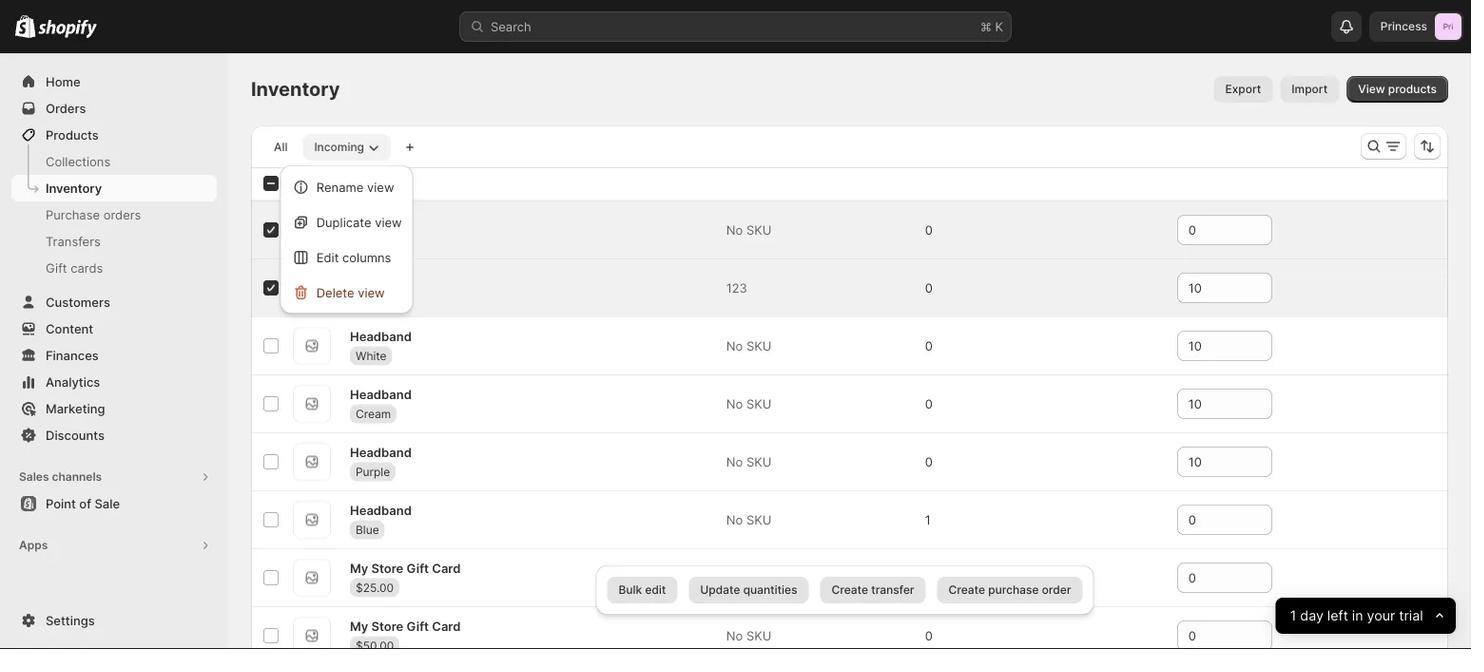 Task type: locate. For each thing, give the bounding box(es) containing it.
analytics
[[46, 375, 100, 390]]

headband link up the columns
[[350, 211, 412, 230]]

5 sku from the top
[[747, 513, 772, 528]]

headband link up cream
[[350, 385, 412, 404]]

0 for headband purple
[[925, 455, 933, 469]]

headband link up red
[[350, 269, 412, 288]]

headband for headband blue
[[350, 503, 412, 518]]

$25.00
[[356, 581, 394, 595]]

2 no sku from the top
[[727, 339, 772, 353]]

4 sku from the top
[[747, 455, 772, 469]]

1 left day
[[1291, 608, 1297, 625]]

3 0 from the top
[[925, 339, 933, 353]]

None number field
[[1178, 215, 1244, 245], [1178, 273, 1244, 303], [1178, 331, 1244, 362], [1178, 389, 1244, 420], [1178, 447, 1244, 478], [1178, 505, 1244, 536], [1178, 563, 1244, 594], [1178, 621, 1244, 650], [1178, 215, 1244, 245], [1178, 273, 1244, 303], [1178, 331, 1244, 362], [1178, 389, 1244, 420], [1178, 447, 1244, 478], [1178, 505, 1244, 536], [1178, 563, 1244, 594], [1178, 621, 1244, 650]]

3 0 button from the top
[[918, 333, 960, 360]]

gift
[[46, 261, 67, 275], [407, 561, 429, 576], [407, 619, 429, 634]]

2 store from the top
[[371, 619, 404, 634]]

apps
[[19, 539, 48, 553]]

4 headband from the top
[[350, 387, 412, 402]]

update
[[701, 584, 741, 597]]

gift left the cards
[[46, 261, 67, 275]]

my store gift card $25.00
[[350, 561, 461, 595]]

sku for white
[[747, 339, 772, 353]]

4 0 from the top
[[925, 397, 933, 411]]

card for my store gift card
[[432, 619, 461, 634]]

sku for cream
[[747, 397, 772, 411]]

2 0 button from the top
[[918, 275, 960, 302]]

my for my store gift card
[[350, 619, 368, 634]]

no for store
[[727, 571, 743, 586]]

store up $25.00 at the left bottom of the page
[[371, 561, 404, 576]]

my up $25.00 at the left bottom of the page
[[350, 561, 368, 576]]

3 headband from the top
[[350, 329, 412, 344]]

0 button for headband red
[[918, 275, 960, 302]]

6 no from the top
[[727, 571, 743, 586]]

my store gift card link up $25.00 at the left bottom of the page
[[350, 559, 461, 578]]

3 no from the top
[[727, 397, 743, 411]]

my store gift card link down "my store gift card $25.00"
[[350, 617, 461, 636]]

headband up red
[[350, 271, 412, 286]]

purple
[[356, 465, 390, 479]]

headband link up 'white'
[[350, 327, 412, 346]]

3 no sku from the top
[[727, 397, 772, 411]]

1 up create transfer button
[[925, 513, 931, 528]]

1 vertical spatial gift
[[407, 561, 429, 576]]

finances
[[46, 348, 99, 363]]

1 0 from the top
[[925, 223, 933, 237]]

card down "my store gift card $25.00"
[[432, 619, 461, 634]]

headband link up purple
[[350, 443, 412, 462]]

export button
[[1214, 76, 1273, 103]]

headband for headband cream
[[350, 387, 412, 402]]

analytics link
[[11, 369, 217, 396]]

headband for headband red
[[350, 271, 412, 286]]

finances link
[[11, 342, 217, 369]]

1 horizontal spatial create
[[949, 584, 986, 597]]

6 headband from the top
[[350, 503, 412, 518]]

gift down "my store gift card $25.00"
[[407, 619, 429, 634]]

cards
[[71, 261, 103, 275]]

my for my store gift card $25.00
[[350, 561, 368, 576]]

sku
[[747, 223, 772, 237], [747, 339, 772, 353], [747, 397, 772, 411], [747, 455, 772, 469], [747, 513, 772, 528], [747, 571, 772, 586], [747, 629, 772, 644]]

apps button
[[11, 533, 217, 559]]

5 0 from the top
[[925, 455, 933, 469]]

quantities
[[744, 584, 798, 597]]

1 vertical spatial my store gift card link
[[350, 617, 461, 636]]

import
[[1292, 82, 1328, 96]]

headband up 'white'
[[350, 329, 412, 344]]

0 vertical spatial my store gift card link
[[350, 559, 461, 578]]

0 button for headband white
[[918, 333, 960, 360]]

shopify image
[[15, 15, 35, 38], [38, 19, 97, 38]]

1 vertical spatial 1
[[1291, 608, 1297, 625]]

card
[[432, 561, 461, 576], [432, 619, 461, 634]]

my
[[350, 561, 368, 576], [350, 619, 368, 634]]

import button
[[1281, 76, 1340, 103]]

3 sku from the top
[[747, 397, 772, 411]]

5 no sku from the top
[[727, 513, 772, 528]]

headband link for headband red
[[350, 269, 412, 288]]

6 no sku from the top
[[727, 571, 772, 586]]

1 vertical spatial my
[[350, 619, 368, 634]]

1 my store gift card link from the top
[[350, 559, 461, 578]]

store inside "my store gift card $25.00"
[[371, 561, 404, 576]]

headband link up blue
[[350, 501, 412, 520]]

1 headband from the top
[[350, 213, 412, 228]]

store down $25.00 link
[[371, 619, 404, 634]]

0 vertical spatial my
[[350, 561, 368, 576]]

view
[[1359, 82, 1386, 96]]

create left purchase
[[949, 584, 986, 597]]

2 headband from the top
[[350, 271, 412, 286]]

view inside "button"
[[375, 215, 402, 230]]

2 vertical spatial gift
[[407, 619, 429, 634]]

duplicate view button
[[286, 206, 408, 238]]

0 horizontal spatial inventory
[[46, 181, 102, 196]]

all
[[274, 140, 288, 154]]

card up my store gift card
[[432, 561, 461, 576]]

1 vertical spatial view
[[375, 215, 402, 230]]

2 sku from the top
[[747, 339, 772, 353]]

discounts
[[46, 428, 105, 443]]

0 vertical spatial card
[[432, 561, 461, 576]]

5 headband from the top
[[350, 445, 412, 460]]

edit
[[317, 250, 339, 265]]

create left 'transfer'
[[832, 584, 869, 597]]

0 for headband white
[[925, 339, 933, 353]]

headband up the columns
[[350, 213, 412, 228]]

products link
[[11, 122, 217, 148]]

view products link
[[1347, 76, 1449, 103]]

headband up cream
[[350, 387, 412, 402]]

6 headband link from the top
[[350, 501, 412, 520]]

point of sale
[[46, 497, 120, 511]]

trial
[[1400, 608, 1424, 625]]

left
[[1328, 608, 1349, 625]]

no sku for blue
[[727, 513, 772, 528]]

headband up purple
[[350, 445, 412, 460]]

transfer
[[872, 584, 915, 597]]

2 my from the top
[[350, 619, 368, 634]]

1 day left in your trial
[[1291, 608, 1424, 625]]

princess image
[[1436, 13, 1462, 40]]

edit columns button
[[286, 242, 408, 273]]

inventory up the purchase
[[46, 181, 102, 196]]

1 create from the left
[[832, 584, 869, 597]]

0 vertical spatial view
[[367, 180, 394, 195]]

sale
[[95, 497, 120, 511]]

headband for headband white
[[350, 329, 412, 344]]

headband up blue
[[350, 503, 412, 518]]

card for my store gift card $25.00
[[432, 561, 461, 576]]

3 headband link from the top
[[350, 327, 412, 346]]

0 horizontal spatial 1
[[925, 513, 931, 528]]

1 no from the top
[[727, 223, 743, 237]]

home link
[[11, 68, 217, 95]]

customers
[[46, 295, 110, 310]]

0 horizontal spatial create
[[832, 584, 869, 597]]

delete
[[317, 285, 354, 300]]

columns
[[343, 250, 391, 265]]

1 vertical spatial store
[[371, 619, 404, 634]]

5 no from the top
[[727, 513, 743, 528]]

headband link for headband blue
[[350, 501, 412, 520]]

1 headband link from the top
[[350, 211, 412, 230]]

1 horizontal spatial inventory
[[251, 78, 340, 101]]

4 no sku from the top
[[727, 455, 772, 469]]

0 for headband red
[[925, 281, 933, 295]]

tab list
[[259, 133, 395, 161]]

headband for headband purple
[[350, 445, 412, 460]]

inventory
[[251, 78, 340, 101], [46, 181, 102, 196]]

no sku
[[727, 223, 772, 237], [727, 339, 772, 353], [727, 397, 772, 411], [727, 455, 772, 469], [727, 513, 772, 528], [727, 571, 772, 586], [727, 629, 772, 644]]

create purchase order button
[[938, 577, 1083, 604]]

inventory up all on the left top
[[251, 78, 340, 101]]

card inside "my store gift card $25.00"
[[432, 561, 461, 576]]

2 create from the left
[[949, 584, 986, 597]]

0 vertical spatial 1
[[925, 513, 931, 528]]

headband link
[[350, 211, 412, 230], [350, 269, 412, 288], [350, 327, 412, 346], [350, 385, 412, 404], [350, 443, 412, 462], [350, 501, 412, 520]]

red link
[[350, 288, 382, 308]]

7 no from the top
[[727, 629, 743, 644]]

no for purple
[[727, 455, 743, 469]]

4 headband link from the top
[[350, 385, 412, 404]]

2 vertical spatial view
[[358, 285, 385, 300]]

2 headband link from the top
[[350, 269, 412, 288]]

2 card from the top
[[432, 619, 461, 634]]

1 vertical spatial inventory
[[46, 181, 102, 196]]

1 vertical spatial card
[[432, 619, 461, 634]]

0 vertical spatial inventory
[[251, 78, 340, 101]]

0 button for headband cream
[[918, 391, 960, 418]]

4 no from the top
[[727, 455, 743, 469]]

1 inside 1 day left in your trial dropdown button
[[1291, 608, 1297, 625]]

store for my store gift card
[[371, 619, 404, 634]]

$25.00 link
[[350, 579, 399, 598]]

2 no from the top
[[727, 339, 743, 353]]

1 no sku from the top
[[727, 223, 772, 237]]

my down $25.00 link
[[350, 619, 368, 634]]

1 card from the top
[[432, 561, 461, 576]]

my inside "my store gift card $25.00"
[[350, 561, 368, 576]]

marketing link
[[11, 396, 217, 422]]

0 for headband cream
[[925, 397, 933, 411]]

view
[[367, 180, 394, 195], [375, 215, 402, 230], [358, 285, 385, 300]]

6 sku from the top
[[747, 571, 772, 586]]

0 vertical spatial gift
[[46, 261, 67, 275]]

purchase orders link
[[11, 202, 217, 228]]

my inside my store gift card link
[[350, 619, 368, 634]]

my store gift card
[[350, 619, 461, 634]]

5 headband link from the top
[[350, 443, 412, 462]]

5 0 button from the top
[[918, 449, 960, 476]]

4 0 button from the top
[[918, 391, 960, 418]]

gift inside "my store gift card $25.00"
[[407, 561, 429, 576]]

cream link
[[350, 405, 397, 424]]

of
[[79, 497, 91, 511]]

bulk edit
[[619, 584, 666, 597]]

no sku for white
[[727, 339, 772, 353]]

0 vertical spatial store
[[371, 561, 404, 576]]

red
[[356, 291, 377, 305]]

1 my from the top
[[350, 561, 368, 576]]

incoming
[[314, 140, 364, 154]]

menu
[[286, 171, 408, 308]]

2 0 from the top
[[925, 281, 933, 295]]

1 inside 1 dropdown button
[[925, 513, 931, 528]]

headband white
[[350, 329, 412, 363]]

headband
[[350, 213, 412, 228], [350, 271, 412, 286], [350, 329, 412, 344], [350, 387, 412, 402], [350, 445, 412, 460], [350, 503, 412, 518]]

no sku for purple
[[727, 455, 772, 469]]

gift up my store gift card
[[407, 561, 429, 576]]

headband link for headband cream
[[350, 385, 412, 404]]

1 horizontal spatial 1
[[1291, 608, 1297, 625]]

6 0 from the top
[[925, 629, 933, 644]]

gift for my store gift card $25.00
[[407, 561, 429, 576]]

1 store from the top
[[371, 561, 404, 576]]

settings
[[46, 614, 95, 628]]



Task type: describe. For each thing, give the bounding box(es) containing it.
duplicate view
[[317, 215, 402, 230]]

edit
[[645, 584, 666, 597]]

your
[[1368, 608, 1396, 625]]

k
[[996, 19, 1004, 34]]

purchase
[[989, 584, 1039, 597]]

export
[[1226, 82, 1262, 96]]

delete view button
[[286, 277, 408, 308]]

duplicate
[[317, 215, 372, 230]]

inventory inside 'link'
[[46, 181, 102, 196]]

edit columns
[[317, 250, 391, 265]]

0 button for headband purple
[[918, 449, 960, 476]]

search
[[491, 19, 532, 34]]

transfers link
[[11, 228, 217, 255]]

content link
[[11, 316, 217, 342]]

sku for purple
[[747, 455, 772, 469]]

blue link
[[350, 521, 385, 540]]

sku for blue
[[747, 513, 772, 528]]

point of sale button
[[0, 491, 228, 518]]

blue
[[356, 523, 379, 537]]

no for blue
[[727, 513, 743, 528]]

7 sku from the top
[[747, 629, 772, 644]]

headband red
[[350, 271, 412, 305]]

marketing
[[46, 401, 105, 416]]

settings link
[[11, 608, 217, 635]]

cream
[[356, 407, 391, 421]]

no for cream
[[727, 397, 743, 411]]

collections
[[46, 154, 111, 169]]

all link
[[263, 134, 299, 161]]

headband link for headband white
[[350, 327, 412, 346]]

white link
[[350, 347, 393, 366]]

rename view
[[317, 180, 394, 195]]

1 sku from the top
[[747, 223, 772, 237]]

day
[[1301, 608, 1324, 625]]

view for delete view
[[358, 285, 385, 300]]

123
[[727, 281, 748, 295]]

update quantities button
[[689, 577, 809, 604]]

headband cream
[[350, 387, 412, 421]]

content
[[46, 322, 93, 336]]

customers link
[[11, 289, 217, 316]]

7 no sku from the top
[[727, 629, 772, 644]]

incoming button
[[303, 134, 391, 161]]

create transfer button
[[821, 577, 926, 604]]

inventory link
[[11, 175, 217, 202]]

transfers
[[46, 234, 101, 249]]

2 my store gift card link from the top
[[350, 617, 461, 636]]

headband for headband
[[350, 213, 412, 228]]

gift for my store gift card
[[407, 619, 429, 634]]

1 for 1
[[925, 513, 931, 528]]

1 horizontal spatial shopify image
[[38, 19, 97, 38]]

6 0 button from the top
[[918, 623, 960, 650]]

collections link
[[11, 148, 217, 175]]

⌘ k
[[981, 19, 1004, 34]]

no sku for store
[[727, 571, 772, 586]]

store for my store gift card $25.00
[[371, 561, 404, 576]]

update quantities
[[701, 584, 798, 597]]

headband link for headband purple
[[350, 443, 412, 462]]

discounts link
[[11, 422, 217, 449]]

products
[[46, 127, 99, 142]]

purchase
[[46, 207, 100, 222]]

tab list containing all
[[259, 133, 395, 161]]

no for white
[[727, 339, 743, 353]]

sales channels button
[[11, 464, 217, 491]]

in
[[1353, 608, 1364, 625]]

create for create purchase order
[[949, 584, 986, 597]]

view products
[[1359, 82, 1437, 96]]

bulk
[[619, 584, 642, 597]]

princess
[[1381, 20, 1428, 33]]

view for duplicate view
[[375, 215, 402, 230]]

1 button
[[918, 507, 958, 534]]

create for create transfer
[[832, 584, 869, 597]]

rename
[[317, 180, 364, 195]]

sales channels
[[19, 470, 102, 484]]

point of sale link
[[11, 491, 217, 518]]

create purchase order
[[949, 584, 1072, 597]]

0 horizontal spatial shopify image
[[15, 15, 35, 38]]

order
[[1042, 584, 1072, 597]]

home
[[46, 74, 80, 89]]

products
[[1389, 82, 1437, 96]]

headband blue
[[350, 503, 412, 537]]

orders link
[[11, 95, 217, 122]]

gift cards
[[46, 261, 103, 275]]

view for rename view
[[367, 180, 394, 195]]

sales
[[19, 470, 49, 484]]

1 0 button from the top
[[918, 217, 960, 244]]

headband purple
[[350, 445, 412, 479]]

menu containing rename view
[[286, 171, 408, 308]]

point
[[46, 497, 76, 511]]

create transfer
[[832, 584, 915, 597]]

orders
[[46, 101, 86, 116]]

bulk edit button
[[607, 577, 678, 604]]

no sku for cream
[[727, 397, 772, 411]]

purple link
[[350, 463, 396, 482]]

purchase orders
[[46, 207, 141, 222]]

orders
[[103, 207, 141, 222]]

⌘
[[981, 19, 992, 34]]

delete view
[[317, 285, 385, 300]]

1 for 1 day left in your trial
[[1291, 608, 1297, 625]]

gift cards link
[[11, 255, 217, 282]]

white
[[356, 349, 387, 363]]

sku for store
[[747, 571, 772, 586]]



Task type: vqa. For each thing, say whether or not it's contained in the screenshot.
bottommost the Princess
no



